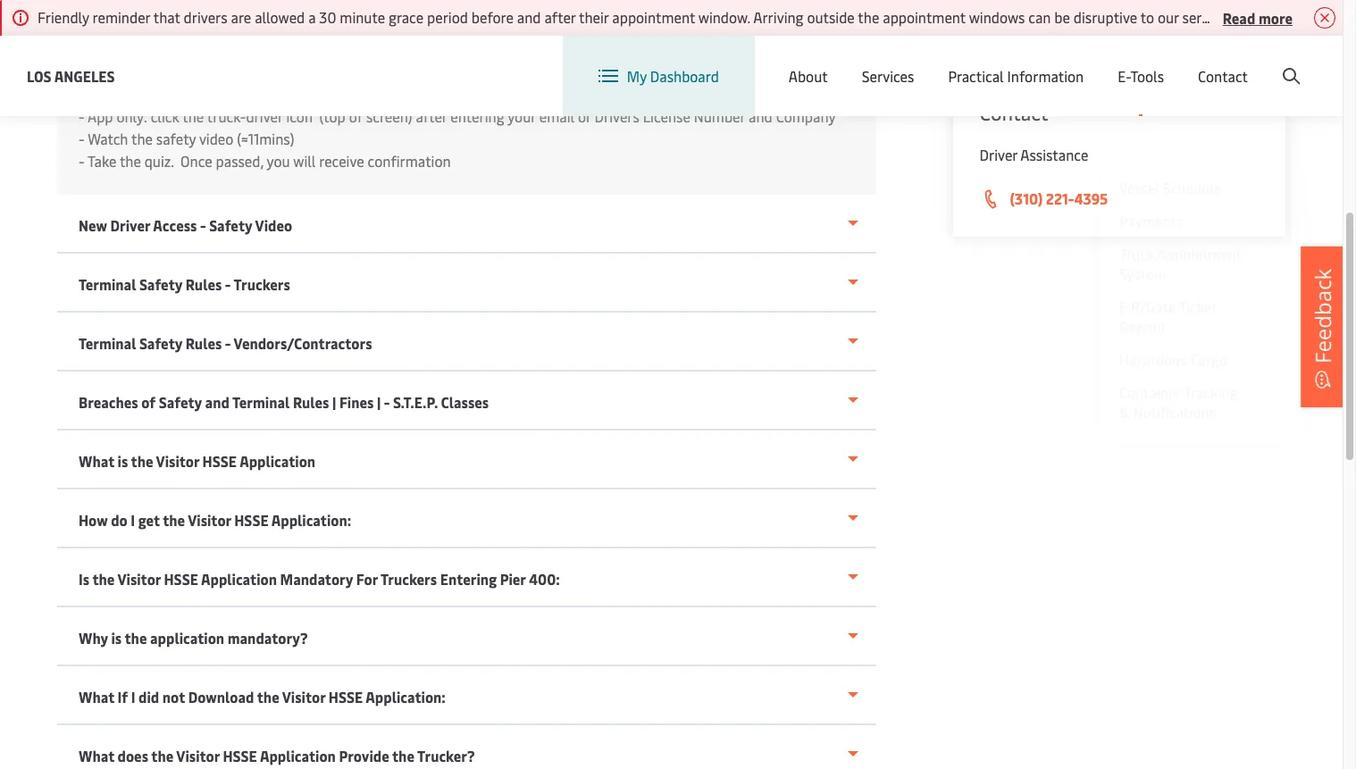 Task type: vqa. For each thing, say whether or not it's contained in the screenshot.
"Payments" link
yes



Task type: describe. For each thing, give the bounding box(es) containing it.
about
[[789, 66, 828, 86]]

more
[[1259, 8, 1293, 27]]

number#
[[572, 17, 634, 37]]

video
[[199, 129, 233, 148]]

terminal safety rules - truckers
[[79, 274, 290, 294]]

/
[[1202, 52, 1208, 72]]

read more
[[1223, 8, 1293, 27]]

0 vertical spatial driver
[[325, 17, 362, 37]]

- inside the instructions - download the visitor hsse app. (
[[79, 84, 85, 104]]

hsse up how do i get the visitor hsse application:
[[202, 451, 237, 471]]

account
[[1256, 52, 1309, 72]]

payments
[[1120, 207, 1183, 226]]

0 horizontal spatial entering
[[384, 17, 439, 37]]

click
[[151, 106, 179, 126]]

0 vertical spatial application:
[[271, 510, 351, 530]]

do
[[111, 510, 128, 530]]

i for get
[[131, 510, 135, 530]]

los angeles link
[[27, 65, 115, 87]]

terminal for terminal safety rules - truckers
[[79, 274, 136, 294]]

is for why
[[111, 628, 122, 648]]

ticket
[[1179, 293, 1217, 312]]

download inside dropdown button
[[188, 687, 254, 707]]

drivers
[[595, 106, 640, 126]]

application for what does the visitor hsse application provide the trucker?
[[260, 746, 336, 766]]

my dashboard button
[[598, 36, 719, 116]]

- inside terminal safety rules - truckers dropdown button
[[225, 274, 231, 294]]

what does the visitor hsse application provide the trucker?
[[79, 746, 475, 766]]

driver inside visit the online hsse induction . - app only: click the truck-driver icon  (top of screen) after entering your email or drivers license number and company - watch the safety video (≈11mins) - take the quiz.  once passed, you will receive confirmation
[[246, 106, 283, 126]]

practical
[[948, 66, 1004, 86]]

2 horizontal spatial driver
[[980, 145, 1017, 164]]

2 vertical spatial rules
[[293, 392, 329, 412]]

confirmation
[[368, 151, 451, 171]]

e-tools button
[[1118, 36, 1164, 116]]

1 vertical spatial application
[[201, 569, 277, 589]]

terminal safety rules - truckers button
[[57, 254, 876, 313]]

the right 'why'
[[125, 628, 147, 648]]

after
[[416, 106, 447, 126]]

(
[[291, 84, 296, 104]]

visit the online hsse induction . - app only: click the truck-driver icon  (top of screen) after entering your email or drivers license number and company - watch the safety video (≈11mins) - take the quiz.  once passed, you will receive confirmation
[[79, 84, 836, 171]]

mandatory
[[280, 569, 353, 589]]

safety inside terminal safety rules - truckers dropdown button
[[139, 274, 182, 294]]

the down the "mandatory?"
[[257, 687, 279, 707]]

hazardous cargo
[[1120, 345, 1227, 365]]

read
[[1223, 8, 1255, 27]]

here.
[[637, 17, 670, 37]]

terminal for terminal safety rules - vendors/contractors
[[79, 333, 136, 353]]

classes
[[441, 392, 489, 412]]

los angeles
[[27, 66, 115, 85]]

my dashboard
[[627, 66, 719, 86]]

cargo
[[1191, 345, 1227, 365]]

practical information
[[948, 66, 1084, 86]]

what is the visitor hsse application button
[[57, 431, 876, 490]]

new driver access - safety video button
[[57, 195, 876, 254]]

visitor inside the instructions - download the visitor hsse app. (
[[180, 84, 220, 104]]

check
[[79, 17, 117, 37]]

visitor up what does the visitor hsse application provide the trucker?
[[282, 687, 325, 707]]

contact button
[[1198, 36, 1248, 116]]

the right provide
[[392, 746, 414, 766]]

induction inside visit the online hsse induction . - app only: click the truck-driver icon  (top of screen) after entering your email or drivers license number and company - watch the safety video (≈11mins) - take the quiz.  once passed, you will receive confirmation
[[592, 84, 654, 104]]

the down only:
[[131, 129, 153, 148]]

entering their driver license number# here. link
[[384, 17, 670, 37]]

notifications
[[1134, 398, 1216, 418]]

does
[[118, 746, 148, 766]]

container tracking & notifications link
[[1120, 378, 1249, 418]]

0 horizontal spatial license
[[520, 17, 569, 37]]

status
[[253, 17, 293, 37]]

what if i did not download the visitor hsse application:
[[79, 687, 446, 707]]

will
[[293, 151, 316, 171]]

breaches of safety and terminal rules | fines | - s.t.e.p. classes
[[79, 392, 489, 412]]

the inside the instructions - download the visitor hsse app. (
[[155, 84, 177, 104]]

switch
[[840, 52, 882, 71]]

global menu button
[[959, 35, 1097, 89]]

how do i get the visitor hsse application:
[[79, 510, 351, 530]]

schedule
[[1163, 174, 1222, 193]]

tracking
[[1184, 378, 1238, 398]]

hsse up application in the bottom left of the page
[[164, 569, 198, 589]]

2 vertical spatial terminal
[[232, 392, 290, 412]]

the right the check at the left top of the page
[[120, 17, 141, 37]]

- left watch
[[79, 129, 85, 148]]

entering
[[440, 569, 497, 589]]

if
[[118, 687, 128, 707]]

you
[[267, 151, 290, 171]]

take
[[88, 151, 116, 171]]

rules for truckers
[[186, 274, 222, 294]]

mandatory?
[[227, 628, 308, 648]]

e-
[[1118, 66, 1130, 86]]

online
[[510, 84, 551, 104]]

a
[[314, 17, 321, 37]]

0 vertical spatial truckers
[[234, 274, 290, 294]]

instructions - download the visitor hsse app. (
[[79, 62, 296, 104]]

safety inside new driver access - safety video dropdown button
[[209, 215, 252, 235]]

s.t.e.p.
[[393, 392, 438, 412]]

the right get
[[163, 510, 185, 530]]

and inside dropdown button
[[205, 392, 229, 412]]

only:
[[116, 106, 147, 126]]

what for what does the visitor hsse application provide the trucker?
[[79, 746, 114, 766]]

- inside breaches of safety and terminal rules | fines | - s.t.e.p. classes dropdown button
[[384, 392, 390, 412]]

check the safety induction status of a driver by entering their driver license number# here.
[[79, 17, 670, 37]]

fines
[[339, 392, 374, 412]]

license inside visit the online hsse induction . - app only: click the truck-driver icon  (top of screen) after entering your email or drivers license number and company - watch the safety video (≈11mins) - take the quiz.  once passed, you will receive confirmation
[[643, 106, 690, 126]]

the right does
[[151, 746, 174, 766]]

how do i get the visitor hsse application: button
[[57, 490, 876, 548]]

1 vertical spatial application:
[[366, 687, 446, 707]]

payments link
[[1120, 207, 1249, 226]]

switch location button
[[811, 52, 941, 71]]

221-
[[1046, 188, 1074, 208]]

for
[[356, 569, 378, 589]]

is the visitor hsse application mandatory for truckers entering pier 400: button
[[57, 548, 876, 607]]

app.
[[261, 84, 288, 104]]

(310) 221-4395 link
[[980, 188, 1259, 211]]

vessel
[[1120, 174, 1160, 193]]

the up get
[[131, 451, 153, 471]]

- inside terminal safety rules - vendors/contractors dropdown button
[[225, 333, 231, 353]]

video
[[255, 215, 292, 235]]

1 | from the left
[[332, 392, 336, 412]]

hsse inside visit the online hsse induction . - app only: click the truck-driver icon  (top of screen) after entering your email or drivers license number and company - watch the safety video (≈11mins) - take the quiz.  once passed, you will receive confirmation
[[554, 84, 588, 104]]

why is the application mandatory? button
[[57, 607, 876, 666]]

or
[[578, 106, 591, 126]]

terminal safety rules - vendors/contractors button
[[57, 313, 876, 372]]

is the visitor hsse application mandatory for truckers entering pier 400:
[[79, 569, 560, 589]]

login
[[1164, 52, 1199, 72]]

4395
[[1074, 188, 1108, 208]]

switch location
[[840, 52, 941, 71]]



Task type: locate. For each thing, give the bounding box(es) containing it.
1 horizontal spatial and
[[749, 106, 772, 126]]

breaches of safety and terminal rules | fines | - s.t.e.p. classes button
[[57, 372, 876, 431]]

1 horizontal spatial contact
[[1198, 66, 1248, 86]]

application for what is the visitor hsse application
[[240, 451, 315, 471]]

app
[[88, 106, 113, 126]]

number
[[694, 106, 745, 126]]

new
[[79, 215, 107, 235]]

0 horizontal spatial application:
[[271, 510, 351, 530]]

1 i from the top
[[131, 510, 135, 530]]

license left number# at left top
[[520, 17, 569, 37]]

by
[[365, 17, 380, 37]]

- right access
[[200, 215, 206, 235]]

about button
[[789, 36, 828, 116]]

once
[[181, 151, 212, 171]]

1 vertical spatial license
[[643, 106, 690, 126]]

0 vertical spatial download
[[88, 84, 152, 104]]

1 vertical spatial induction
[[592, 84, 654, 104]]

hsse down what if i did not download the visitor hsse application:
[[223, 746, 257, 766]]

terminal
[[79, 274, 136, 294], [79, 333, 136, 353], [232, 392, 290, 412]]

3 what from the top
[[79, 746, 114, 766]]

0 vertical spatial driver
[[477, 17, 517, 37]]

tools
[[1130, 66, 1164, 86]]

menu
[[1043, 52, 1079, 72]]

0 vertical spatial application
[[240, 451, 315, 471]]

information
[[1007, 66, 1084, 86]]

safety down access
[[139, 274, 182, 294]]

the up safety
[[182, 106, 204, 126]]

| left 'fines'
[[332, 392, 336, 412]]

and right number
[[749, 106, 772, 126]]

create
[[1212, 52, 1253, 72]]

entering inside visit the online hsse induction . - app only: click the truck-driver icon  (top of screen) after entering your email or drivers license number and company - watch the safety video (≈11mins) - take the quiz.  once passed, you will receive confirmation
[[451, 106, 504, 126]]

and down terminal safety rules - vendors/contractors
[[205, 392, 229, 412]]

- up terminal safety rules - vendors/contractors
[[225, 274, 231, 294]]

the up click
[[155, 84, 177, 104]]

hazardous cargo link
[[1120, 345, 1249, 365]]

driver right new
[[110, 215, 150, 235]]

of inside visit the online hsse induction . - app only: click the truck-driver icon  (top of screen) after entering your email or drivers license number and company - watch the safety video (≈11mins) - take the quiz.  once passed, you will receive confirmation
[[349, 106, 363, 126]]

0 vertical spatial rules
[[186, 274, 222, 294]]

system
[[1120, 260, 1166, 279]]

1 what from the top
[[79, 451, 114, 471]]

1 horizontal spatial |
[[377, 392, 381, 412]]

application
[[150, 628, 224, 648]]

application down how do i get the visitor hsse application:
[[201, 569, 277, 589]]

|
[[332, 392, 336, 412], [377, 392, 381, 412]]

2 horizontal spatial of
[[349, 106, 363, 126]]

0 horizontal spatial of
[[141, 392, 156, 412]]

terminal down new
[[79, 274, 136, 294]]

of inside breaches of safety and terminal rules | fines | - s.t.e.p. classes dropdown button
[[141, 392, 156, 412]]

1 horizontal spatial truckers
[[380, 569, 437, 589]]

what for what if i did not download the visitor hsse application:
[[79, 687, 114, 707]]

reprint
[[1120, 312, 1167, 332]]

visit the online hsse induction link
[[453, 84, 654, 104]]

los
[[27, 66, 51, 85]]

what left if
[[79, 687, 114, 707]]

1 horizontal spatial of
[[297, 17, 310, 37]]

what up 'how'
[[79, 451, 114, 471]]

hsse
[[224, 84, 258, 104], [554, 84, 588, 104], [202, 451, 237, 471], [234, 510, 269, 530], [164, 569, 198, 589], [329, 687, 363, 707], [223, 746, 257, 766]]

0 vertical spatial of
[[297, 17, 310, 37]]

company
[[776, 106, 836, 126]]

visitor down what is the visitor hsse application
[[188, 510, 231, 530]]

- left app
[[79, 106, 85, 126]]

i right if
[[131, 687, 135, 707]]

what
[[79, 451, 114, 471], [79, 687, 114, 707], [79, 746, 114, 766]]

driver
[[325, 17, 362, 37], [246, 106, 283, 126]]

0 vertical spatial entering
[[384, 17, 439, 37]]

and inside visit the online hsse induction . - app only: click the truck-driver icon  (top of screen) after entering your email or drivers license number and company - watch the safety video (≈11mins) - take the quiz.  once passed, you will receive confirmation
[[749, 106, 772, 126]]

0 horizontal spatial induction
[[189, 17, 250, 37]]

feedback
[[1308, 268, 1337, 363]]

.
[[654, 84, 658, 104]]

0 horizontal spatial driver
[[246, 106, 283, 126]]

what inside what is the visitor hsse application dropdown button
[[79, 451, 114, 471]]

my
[[627, 66, 647, 86]]

0 horizontal spatial |
[[332, 392, 336, 412]]

eir/gate
[[1120, 293, 1176, 312]]

-
[[79, 84, 85, 104], [79, 106, 85, 126], [79, 129, 85, 148], [79, 151, 85, 171], [200, 215, 206, 235], [225, 274, 231, 294], [225, 333, 231, 353], [384, 392, 390, 412]]

download right not
[[188, 687, 254, 707]]

is right 'why'
[[111, 628, 122, 648]]

visitor down not
[[176, 746, 220, 766]]

e-tools
[[1118, 66, 1164, 86]]

global menu
[[998, 52, 1079, 72]]

0 horizontal spatial download
[[88, 84, 152, 104]]

receive
[[319, 151, 364, 171]]

1 horizontal spatial application:
[[366, 687, 446, 707]]

is for what
[[118, 451, 128, 471]]

visitor
[[180, 84, 220, 104], [156, 451, 199, 471], [188, 510, 231, 530], [117, 569, 161, 589], [282, 687, 325, 707], [176, 746, 220, 766]]

not
[[162, 687, 185, 707]]

2 vertical spatial application
[[260, 746, 336, 766]]

the right take
[[120, 151, 141, 171]]

1 horizontal spatial induction
[[592, 84, 654, 104]]

0 horizontal spatial contact
[[980, 99, 1048, 126]]

safety up the instructions - download the visitor hsse app. (
[[145, 17, 186, 37]]

safety inside terminal safety rules - vendors/contractors dropdown button
[[139, 333, 182, 353]]

rules left 'fines'
[[293, 392, 329, 412]]

the right visit
[[484, 84, 507, 104]]

0 horizontal spatial and
[[205, 392, 229, 412]]

dashboard
[[650, 66, 719, 86]]

and
[[749, 106, 772, 126], [205, 392, 229, 412]]

- left s.t.e.p.
[[384, 392, 390, 412]]

i right do
[[131, 510, 135, 530]]

induction
[[189, 17, 250, 37], [592, 84, 654, 104]]

close alert image
[[1314, 7, 1336, 29]]

1 vertical spatial download
[[188, 687, 254, 707]]

1 vertical spatial truckers
[[380, 569, 437, 589]]

1 vertical spatial rules
[[186, 333, 222, 353]]

2 vertical spatial driver
[[110, 215, 150, 235]]

1 vertical spatial is
[[111, 628, 122, 648]]

what inside what if i did not download the visitor hsse application: dropdown button
[[79, 687, 114, 707]]

hsse up provide
[[329, 687, 363, 707]]

0 vertical spatial induction
[[189, 17, 250, 37]]

terminal down terminal safety rules - vendors/contractors
[[232, 392, 290, 412]]

0 vertical spatial contact
[[1198, 66, 1248, 86]]

safety up what is the visitor hsse application
[[159, 392, 202, 412]]

application left provide
[[260, 746, 336, 766]]

1 horizontal spatial download
[[188, 687, 254, 707]]

screen)
[[366, 106, 412, 126]]

driver assistance
[[980, 145, 1088, 164]]

the right is
[[92, 569, 115, 589]]

rules for vendors/contractors
[[186, 333, 222, 353]]

entering right by
[[384, 17, 439, 37]]

download down instructions
[[88, 84, 152, 104]]

truck
[[1120, 240, 1155, 260]]

2 what from the top
[[79, 687, 114, 707]]

what left does
[[79, 746, 114, 766]]

1 horizontal spatial driver
[[477, 17, 517, 37]]

services
[[862, 66, 914, 86]]

read more button
[[1223, 6, 1293, 29]]

rules
[[186, 274, 222, 294], [186, 333, 222, 353], [293, 392, 329, 412]]

- left take
[[79, 151, 85, 171]]

0 horizontal spatial truckers
[[234, 274, 290, 294]]

hsse up or
[[554, 84, 588, 104]]

(≈11mins)
[[237, 129, 294, 148]]

driver up (≈11mins)
[[246, 106, 283, 126]]

i
[[131, 510, 135, 530], [131, 687, 135, 707]]

(310)
[[1010, 188, 1043, 208]]

0 vertical spatial terminal
[[79, 274, 136, 294]]

feedback button
[[1301, 246, 1345, 407]]

of right the "breaches" on the left
[[141, 392, 156, 412]]

1 vertical spatial entering
[[451, 106, 504, 126]]

- down instructions
[[79, 84, 85, 104]]

their
[[442, 17, 474, 37]]

container tracking & notifications
[[1120, 378, 1238, 418]]

terminal up the "breaches" on the left
[[79, 333, 136, 353]]

1 vertical spatial driver
[[980, 145, 1017, 164]]

&
[[1120, 398, 1130, 418]]

induction up drivers
[[592, 84, 654, 104]]

- down terminal safety rules - truckers at the left top of page
[[225, 333, 231, 353]]

safety left video
[[209, 215, 252, 235]]

0 vertical spatial and
[[749, 106, 772, 126]]

1 vertical spatial terminal
[[79, 333, 136, 353]]

appointment
[[1158, 240, 1242, 260]]

1 horizontal spatial entering
[[451, 106, 504, 126]]

new driver access - safety video
[[79, 215, 292, 235]]

login / create account
[[1164, 52, 1309, 72]]

hsse up the truck-
[[224, 84, 258, 104]]

truckers right for
[[380, 569, 437, 589]]

1 horizontal spatial driver
[[325, 17, 362, 37]]

license down .
[[643, 106, 690, 126]]

of right (top
[[349, 106, 363, 126]]

truckers down video
[[234, 274, 290, 294]]

vessel schedule link
[[1120, 174, 1249, 193]]

download inside the instructions - download the visitor hsse app. (
[[88, 84, 152, 104]]

did
[[139, 687, 159, 707]]

2 | from the left
[[377, 392, 381, 412]]

0 vertical spatial is
[[118, 451, 128, 471]]

0 vertical spatial license
[[520, 17, 569, 37]]

breaches
[[79, 392, 138, 412]]

application
[[240, 451, 315, 471], [201, 569, 277, 589], [260, 746, 336, 766]]

1 vertical spatial driver
[[246, 106, 283, 126]]

(310) 221-4395
[[1010, 188, 1108, 208]]

driver right a
[[325, 17, 362, 37]]

is
[[118, 451, 128, 471], [111, 628, 122, 648]]

driver inside new driver access - safety video dropdown button
[[110, 215, 150, 235]]

truck appointment system link
[[1120, 240, 1249, 279]]

| right 'fines'
[[377, 392, 381, 412]]

application down breaches of safety and terminal rules | fines | - s.t.e.p. classes
[[240, 451, 315, 471]]

1 vertical spatial and
[[205, 392, 229, 412]]

2 i from the top
[[131, 687, 135, 707]]

i for did
[[131, 687, 135, 707]]

2 vertical spatial what
[[79, 746, 114, 766]]

access
[[153, 215, 197, 235]]

rules down the new driver access - safety video
[[186, 274, 222, 294]]

instructions
[[79, 62, 159, 81]]

rules down terminal safety rules - truckers at the left top of page
[[186, 333, 222, 353]]

visitor up the truck-
[[180, 84, 220, 104]]

hsse down what is the visitor hsse application
[[234, 510, 269, 530]]

login / create account link
[[1131, 36, 1309, 88]]

driver up the (310)
[[980, 145, 1017, 164]]

1 vertical spatial what
[[79, 687, 114, 707]]

1 vertical spatial contact
[[980, 99, 1048, 126]]

what if i did not download the visitor hsse application: button
[[57, 666, 876, 725]]

what for what is the visitor hsse application
[[79, 451, 114, 471]]

entering down visit
[[451, 106, 504, 126]]

application:
[[271, 510, 351, 530], [366, 687, 446, 707]]

- inside new driver access - safety video dropdown button
[[200, 215, 206, 235]]

0 vertical spatial i
[[131, 510, 135, 530]]

application: up 'trucker?'
[[366, 687, 446, 707]]

0 vertical spatial what
[[79, 451, 114, 471]]

1 vertical spatial of
[[349, 106, 363, 126]]

safety inside breaches of safety and terminal rules | fines | - s.t.e.p. classes dropdown button
[[159, 392, 202, 412]]

induction left status
[[189, 17, 250, 37]]

1 vertical spatial i
[[131, 687, 135, 707]]

what inside what does the visitor hsse application provide the trucker? dropdown button
[[79, 746, 114, 766]]

1 horizontal spatial license
[[643, 106, 690, 126]]

get
[[138, 510, 160, 530]]

watch
[[88, 129, 128, 148]]

of
[[297, 17, 310, 37], [349, 106, 363, 126], [141, 392, 156, 412]]

2 vertical spatial of
[[141, 392, 156, 412]]

visitor up get
[[156, 451, 199, 471]]

is up do
[[118, 451, 128, 471]]

eir/gate ticket reprint link
[[1120, 293, 1249, 332]]

0 horizontal spatial driver
[[110, 215, 150, 235]]

terminal safety rules - vendors/contractors
[[79, 333, 372, 353]]

safety down terminal safety rules - truckers at the left top of page
[[139, 333, 182, 353]]

safety
[[156, 129, 196, 148]]

is
[[79, 569, 89, 589]]

visitor right is
[[117, 569, 161, 589]]

driver right their
[[477, 17, 517, 37]]

entering
[[384, 17, 439, 37], [451, 106, 504, 126]]

hsse inside the instructions - download the visitor hsse app. (
[[224, 84, 258, 104]]

application: up mandatory
[[271, 510, 351, 530]]

of left a
[[297, 17, 310, 37]]

services button
[[862, 36, 914, 116]]

why is the application mandatory?
[[79, 628, 308, 648]]

how
[[79, 510, 108, 530]]



